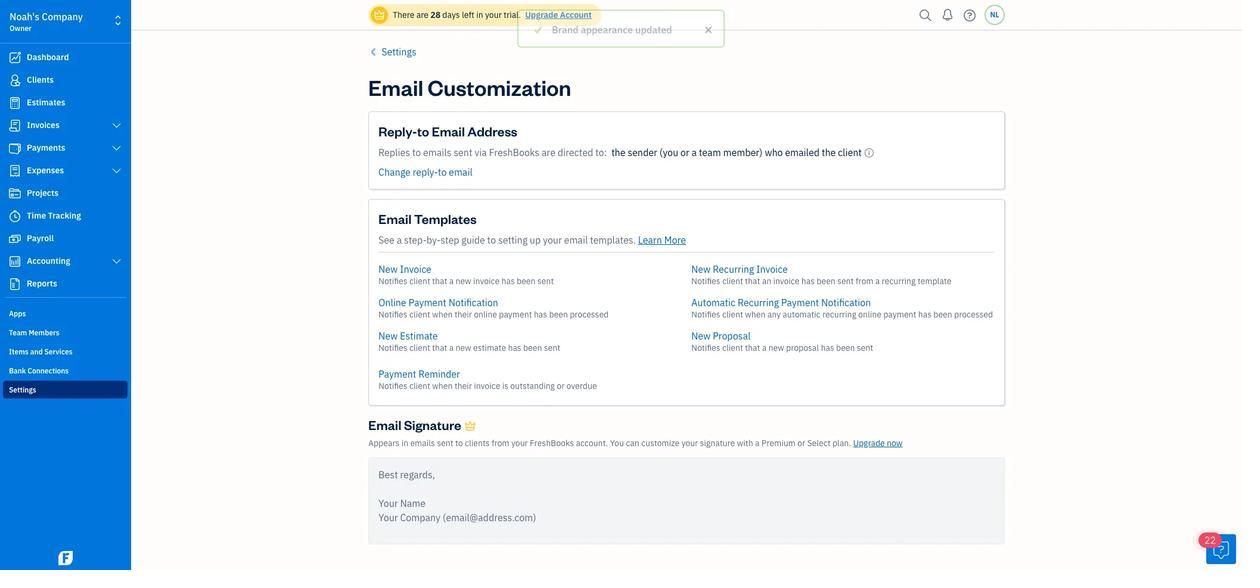 Task type: locate. For each thing, give the bounding box(es) containing it.
has inside new invoice notifies client that a new invoice has been sent
[[501, 276, 515, 287]]

project image
[[8, 188, 22, 200]]

new for new estimate
[[456, 343, 471, 353]]

chart image
[[8, 256, 22, 268]]

payment image
[[8, 142, 22, 154]]

0 horizontal spatial payment
[[499, 309, 532, 320]]

chevron large down image down the payments link at the top left of page
[[111, 166, 122, 176]]

1 vertical spatial upgrade
[[853, 438, 885, 449]]

recurring right automatic
[[822, 309, 856, 320]]

0 horizontal spatial email
[[449, 166, 472, 178]]

chevronleft image
[[368, 45, 379, 59]]

client up online payment notification button
[[409, 276, 430, 287]]

been inside new recurring invoice notifies client that an invoice has been sent from a recurring template
[[817, 276, 835, 287]]

updated
[[635, 24, 672, 36]]

has inside new recurring invoice notifies client that an invoice has been sent from a recurring template
[[801, 276, 815, 287]]

client inside new estimate notifies client that a new estimate has been sent
[[409, 343, 430, 353]]

sent up the "automatic recurring payment notification notifies client when any automatic recurring online payment has been processed"
[[837, 276, 854, 287]]

been
[[517, 276, 535, 287], [817, 276, 835, 287], [549, 309, 568, 320], [933, 309, 952, 320], [523, 343, 542, 353], [836, 343, 855, 353]]

2 notification from the left
[[821, 297, 871, 309]]

to
[[417, 123, 429, 139], [412, 147, 421, 159], [595, 147, 604, 159], [438, 166, 447, 178], [487, 234, 496, 246], [455, 438, 463, 449]]

1 online from the left
[[474, 309, 497, 320]]

2 horizontal spatial or
[[797, 438, 805, 449]]

new inside "new proposal notifies client that a new proposal has been sent"
[[768, 343, 784, 353]]

payment reminder notifies client when their invoice is outstanding or overdue
[[378, 368, 597, 392]]

0 vertical spatial are
[[416, 10, 428, 20]]

a inside new invoice notifies client that a new invoice has been sent
[[449, 276, 454, 287]]

emailed
[[785, 147, 819, 159]]

close image
[[703, 23, 714, 37]]

time tracking
[[27, 210, 81, 221]]

processed inside the "automatic recurring payment notification notifies client when any automatic recurring online payment has been processed"
[[954, 309, 993, 320]]

accounting
[[27, 256, 70, 266]]

sent inside "new proposal notifies client that a new proposal has been sent"
[[857, 343, 873, 353]]

appears
[[368, 438, 400, 449]]

new recurring invoice notifies client that an invoice has been sent from a recurring template
[[691, 263, 951, 287]]

0 vertical spatial or
[[681, 147, 689, 159]]

online inside the "automatic recurring payment notification notifies client when any automatic recurring online payment has been processed"
[[858, 309, 881, 320]]

client
[[838, 147, 862, 159], [409, 276, 430, 287], [722, 276, 743, 287], [409, 309, 430, 320], [722, 309, 743, 320], [409, 343, 430, 353], [722, 343, 743, 353], [409, 381, 430, 392]]

1 horizontal spatial the
[[822, 147, 836, 159]]

2 payment from the left
[[883, 309, 916, 320]]

0 vertical spatial settings
[[382, 46, 416, 58]]

1 vertical spatial in
[[401, 438, 408, 449]]

email for templates
[[378, 210, 411, 227]]

notifies inside payment reminder notifies client when their invoice is outstanding or overdue
[[378, 381, 407, 392]]

freshbooks left account.
[[530, 438, 574, 449]]

new inside new estimate notifies client that a new estimate has been sent
[[378, 330, 398, 342]]

sent for new recurring invoice
[[837, 276, 854, 287]]

settings
[[382, 46, 416, 58], [9, 386, 36, 395]]

1 their from the top
[[455, 309, 472, 320]]

1 notification from the left
[[449, 297, 498, 309]]

email up appears
[[368, 417, 401, 433]]

from right clients
[[492, 438, 509, 449]]

client up estimate
[[409, 309, 430, 320]]

upgrade left now
[[853, 438, 885, 449]]

info image
[[864, 146, 874, 160]]

new inside new invoice notifies client that a new invoice has been sent
[[378, 263, 398, 275]]

sent for new proposal
[[857, 343, 873, 353]]

0 horizontal spatial processed
[[570, 309, 609, 320]]

new left the proposal
[[691, 330, 711, 342]]

when left any
[[745, 309, 766, 320]]

Email Signature text field
[[368, 458, 1005, 545]]

recurring up any
[[738, 297, 779, 309]]

in
[[476, 10, 483, 20], [401, 438, 408, 449]]

new for new invoice
[[456, 276, 471, 287]]

that up online payment notification button
[[432, 276, 447, 287]]

notifies up automatic
[[691, 276, 720, 287]]

their inside online payment notification notifies client when their online payment has been processed
[[455, 309, 472, 320]]

sent up outstanding
[[544, 343, 560, 353]]

0 horizontal spatial online
[[474, 309, 497, 320]]

a left team
[[692, 147, 697, 159]]

noah's
[[10, 11, 39, 23]]

notifies inside "new proposal notifies client that a new proposal has been sent"
[[691, 343, 720, 353]]

1 horizontal spatial settings
[[382, 46, 416, 58]]

recurring up automatic
[[713, 263, 754, 275]]

notification inside the "automatic recurring payment notification notifies client when any automatic recurring online payment has been processed"
[[821, 297, 871, 309]]

payment down new estimate button
[[378, 368, 416, 380]]

email down settings button
[[368, 73, 423, 101]]

new inside new invoice notifies client that a new invoice has been sent
[[456, 276, 471, 287]]

or left overdue
[[557, 381, 565, 392]]

is
[[502, 381, 508, 392]]

chevron large down image down estimates link
[[111, 121, 122, 131]]

1 vertical spatial recurring
[[738, 297, 779, 309]]

1 horizontal spatial upgrade
[[853, 438, 885, 449]]

1 processed from the left
[[570, 309, 609, 320]]

payment inside online payment notification notifies client when their online payment has been processed
[[408, 297, 446, 309]]

check image
[[533, 23, 544, 37]]

notifies
[[378, 276, 407, 287], [691, 276, 720, 287], [378, 309, 407, 320], [691, 309, 720, 320], [378, 343, 407, 353], [691, 343, 720, 353], [378, 381, 407, 392]]

recurring inside the "automatic recurring payment notification notifies client when any automatic recurring online payment has been processed"
[[738, 297, 779, 309]]

notification down new invoice notifies client that a new invoice has been sent
[[449, 297, 498, 309]]

1 vertical spatial or
[[557, 381, 565, 392]]

sent inside new estimate notifies client that a new estimate has been sent
[[544, 343, 560, 353]]

a up the "automatic recurring payment notification notifies client when any automatic recurring online payment has been processed"
[[875, 276, 880, 287]]

2 the from the left
[[822, 147, 836, 159]]

sent for new invoice
[[537, 276, 554, 287]]

change reply-to email
[[378, 166, 472, 178]]

0 horizontal spatial recurring
[[822, 309, 856, 320]]

email left the templates.
[[564, 234, 588, 246]]

recurring left 'template'
[[882, 276, 916, 287]]

sent down the "automatic recurring payment notification notifies client when any automatic recurring online payment has been processed"
[[857, 343, 873, 353]]

0 horizontal spatial or
[[557, 381, 565, 392]]

are left directed
[[542, 147, 555, 159]]

notification
[[449, 297, 498, 309], [821, 297, 871, 309]]

invoice up an
[[756, 263, 788, 275]]

email inside change reply-to email button
[[449, 166, 472, 178]]

the right :
[[611, 147, 625, 159]]

chevron large down image inside invoices link
[[111, 121, 122, 131]]

client down 'reminder'
[[409, 381, 430, 392]]

recurring inside the "automatic recurring payment notification notifies client when any automatic recurring online payment has been processed"
[[822, 309, 856, 320]]

invoice left is
[[474, 381, 500, 392]]

proposal
[[786, 343, 819, 353]]

client inside the "automatic recurring payment notification notifies client when any automatic recurring online payment has been processed"
[[722, 309, 743, 320]]

resource center badge image
[[1206, 535, 1236, 564]]

emails
[[423, 147, 451, 159], [410, 438, 435, 449]]

new down see
[[378, 263, 398, 275]]

client up automatic
[[722, 276, 743, 287]]

1 horizontal spatial notification
[[821, 297, 871, 309]]

client inside payment reminder notifies client when their invoice is outstanding or overdue
[[409, 381, 430, 392]]

new left estimate
[[456, 343, 471, 353]]

1 horizontal spatial invoice
[[756, 263, 788, 275]]

0 vertical spatial chevron large down image
[[111, 121, 122, 131]]

been inside "new proposal notifies client that a new proposal has been sent"
[[836, 343, 855, 353]]

has inside new estimate notifies client that a new estimate has been sent
[[508, 343, 521, 353]]

invoices link
[[3, 115, 128, 136]]

appears in emails sent to clients from your freshbooks account. you can customize your signature with a premium or select plan. upgrade now
[[368, 438, 903, 449]]

estimate
[[473, 343, 506, 353]]

sent down up
[[537, 276, 554, 287]]

has inside online payment notification notifies client when their online payment has been processed
[[534, 309, 547, 320]]

overdue
[[567, 381, 597, 392]]

(you
[[660, 147, 678, 159]]

client up the proposal
[[722, 309, 743, 320]]

0 vertical spatial recurring
[[882, 276, 916, 287]]

chevron large down image for invoices
[[111, 121, 122, 131]]

notifies down estimate
[[378, 343, 407, 353]]

client left info image at right
[[838, 147, 862, 159]]

2 online from the left
[[858, 309, 881, 320]]

new left estimate
[[378, 330, 398, 342]]

projects
[[27, 188, 59, 198]]

1 horizontal spatial payment
[[883, 309, 916, 320]]

automatic recurring payment notification button
[[691, 296, 871, 310]]

email right reply-
[[449, 166, 472, 178]]

with
[[737, 438, 753, 449]]

from
[[856, 276, 873, 287], [492, 438, 509, 449]]

notifies down automatic
[[691, 309, 720, 320]]

settings down bank
[[9, 386, 36, 395]]

a right see
[[397, 234, 402, 246]]

new left proposal
[[768, 343, 784, 353]]

0 vertical spatial recurring
[[713, 263, 754, 275]]

a up online payment notification button
[[449, 276, 454, 287]]

by-
[[427, 234, 441, 246]]

email for signature
[[368, 417, 401, 433]]

1 horizontal spatial are
[[542, 147, 555, 159]]

emails down email signature
[[410, 438, 435, 449]]

new invoice button
[[378, 262, 431, 277]]

that inside new estimate notifies client that a new estimate has been sent
[[432, 343, 447, 353]]

been inside new estimate notifies client that a new estimate has been sent
[[523, 343, 542, 353]]

0 vertical spatial their
[[455, 309, 472, 320]]

their up new estimate notifies client that a new estimate has been sent
[[455, 309, 472, 320]]

notifications image
[[938, 3, 957, 27]]

reports
[[27, 278, 57, 289]]

2 chevron large down image from the top
[[111, 257, 122, 266]]

new inside new recurring invoice notifies client that an invoice has been sent from a recurring template
[[691, 263, 711, 275]]

or right (you
[[681, 147, 689, 159]]

brand appearance updated
[[552, 24, 672, 36]]

appearance
[[581, 24, 633, 36]]

payroll link
[[3, 228, 128, 250]]

0 vertical spatial in
[[476, 10, 483, 20]]

recurring inside new recurring invoice notifies client that an invoice has been sent from a recurring template
[[713, 263, 754, 275]]

chevron large down image up the expenses link
[[111, 144, 122, 153]]

1 vertical spatial chevron large down image
[[111, 166, 122, 176]]

services
[[44, 347, 73, 356]]

sent inside new recurring invoice notifies client that an invoice has been sent from a recurring template
[[837, 276, 854, 287]]

1 the from the left
[[611, 147, 625, 159]]

upgrade account link
[[523, 10, 592, 20]]

apps link
[[3, 305, 128, 322]]

0 vertical spatial emails
[[423, 147, 451, 159]]

invoice
[[400, 263, 431, 275], [756, 263, 788, 275]]

when
[[432, 309, 453, 320], [745, 309, 766, 320], [432, 381, 453, 392]]

that left an
[[745, 276, 760, 287]]

1 invoice from the left
[[400, 263, 431, 275]]

upgrade up check image
[[525, 10, 558, 20]]

online
[[474, 309, 497, 320], [858, 309, 881, 320]]

account
[[560, 10, 592, 20]]

premium
[[762, 438, 796, 449]]

team members link
[[3, 324, 128, 341]]

been for new estimate
[[523, 343, 542, 353]]

your left trial.
[[485, 10, 502, 20]]

member)
[[723, 147, 763, 159]]

recurring inside new recurring invoice notifies client that an invoice has been sent from a recurring template
[[882, 276, 916, 287]]

1 horizontal spatial recurring
[[882, 276, 916, 287]]

0 horizontal spatial in
[[401, 438, 408, 449]]

payment up estimate
[[408, 297, 446, 309]]

payment up automatic
[[781, 297, 819, 309]]

search image
[[916, 6, 935, 24]]

that down the proposal
[[745, 343, 760, 353]]

chevron large down image up the reports link
[[111, 257, 122, 266]]

new invoice notifies client that a new invoice has been sent
[[378, 263, 554, 287]]

invoice inside new invoice notifies client that a new invoice has been sent
[[473, 276, 500, 287]]

address
[[467, 123, 517, 139]]

0 vertical spatial from
[[856, 276, 873, 287]]

2 invoice from the left
[[756, 263, 788, 275]]

1 horizontal spatial online
[[858, 309, 881, 320]]

has for new estimate
[[508, 343, 521, 353]]

0 horizontal spatial the
[[611, 147, 625, 159]]

notifies up online
[[378, 276, 407, 287]]

chevron large down image for expenses
[[111, 166, 122, 176]]

1 vertical spatial recurring
[[822, 309, 856, 320]]

main element
[[0, 0, 161, 570]]

sent down signature
[[437, 438, 453, 449]]

items and services link
[[3, 343, 128, 361]]

has inside "new proposal notifies client that a new proposal has been sent"
[[821, 343, 834, 353]]

1 vertical spatial settings
[[9, 386, 36, 395]]

your right clients
[[511, 438, 528, 449]]

notification down new recurring invoice notifies client that an invoice has been sent from a recurring template
[[821, 297, 871, 309]]

28
[[430, 10, 440, 20]]

team
[[9, 328, 27, 337]]

template
[[918, 276, 951, 287]]

recurring
[[713, 263, 754, 275], [738, 297, 779, 309]]

been inside new invoice notifies client that a new invoice has been sent
[[517, 276, 535, 287]]

0 horizontal spatial notification
[[449, 297, 498, 309]]

1 horizontal spatial email
[[564, 234, 588, 246]]

recurring
[[882, 276, 916, 287], [822, 309, 856, 320]]

you
[[610, 438, 624, 449]]

1 vertical spatial from
[[492, 438, 509, 449]]

invoice right an
[[773, 276, 800, 287]]

dashboard
[[27, 52, 69, 63]]

notifies inside online payment notification notifies client when their online payment has been processed
[[378, 309, 407, 320]]

dashboard link
[[3, 47, 128, 69]]

clients link
[[3, 70, 128, 91]]

new for new invoice
[[378, 263, 398, 275]]

1 horizontal spatial processed
[[954, 309, 993, 320]]

invoice inside new recurring invoice notifies client that an invoice has been sent from a recurring template
[[773, 276, 800, 287]]

chevron large down image
[[111, 144, 122, 153], [111, 257, 122, 266]]

been for new proposal
[[836, 343, 855, 353]]

change
[[378, 166, 411, 178]]

processed inside online payment notification notifies client when their online payment has been processed
[[570, 309, 609, 320]]

a inside "new proposal notifies client that a new proposal has been sent"
[[762, 343, 767, 353]]

been for new recurring invoice
[[817, 276, 835, 287]]

client inside new invoice notifies client that a new invoice has been sent
[[409, 276, 430, 287]]

1 vertical spatial their
[[455, 381, 472, 392]]

are left 28
[[416, 10, 428, 20]]

1 vertical spatial emails
[[410, 438, 435, 449]]

2 chevron large down image from the top
[[111, 166, 122, 176]]

0 horizontal spatial upgrade
[[525, 10, 558, 20]]

new up online payment notification button
[[456, 276, 471, 287]]

0 horizontal spatial invoice
[[400, 263, 431, 275]]

step-
[[404, 234, 427, 246]]

a left proposal
[[762, 343, 767, 353]]

1 vertical spatial are
[[542, 147, 555, 159]]

that inside "new proposal notifies client that a new proposal has been sent"
[[745, 343, 760, 353]]

new up automatic
[[691, 263, 711, 275]]

money image
[[8, 233, 22, 245]]

from up the "automatic recurring payment notification notifies client when any automatic recurring online payment has been processed"
[[856, 276, 873, 287]]

that down estimate
[[432, 343, 447, 353]]

invoice
[[473, 276, 500, 287], [773, 276, 800, 287], [474, 381, 500, 392]]

0 horizontal spatial settings
[[9, 386, 36, 395]]

1 payment from the left
[[499, 309, 532, 320]]

freshbooks down 'address'
[[489, 147, 539, 159]]

client down estimate
[[409, 343, 430, 353]]

0 vertical spatial chevron large down image
[[111, 144, 122, 153]]

sent
[[454, 147, 472, 159], [537, 276, 554, 287], [837, 276, 854, 287], [544, 343, 560, 353], [857, 343, 873, 353], [437, 438, 453, 449]]

invoice up online payment notification notifies client when their online payment has been processed at the bottom
[[473, 276, 500, 287]]

expenses link
[[3, 160, 128, 182]]

that inside new invoice notifies client that a new invoice has been sent
[[432, 276, 447, 287]]

new for new recurring invoice
[[691, 263, 711, 275]]

notifies up email signature
[[378, 381, 407, 392]]

email up see
[[378, 210, 411, 227]]

your right up
[[543, 234, 562, 246]]

bank connections link
[[3, 362, 128, 380]]

0 vertical spatial upgrade
[[525, 10, 558, 20]]

1 chevron large down image from the top
[[111, 144, 122, 153]]

in right left on the left of the page
[[476, 10, 483, 20]]

timer image
[[8, 210, 22, 222]]

settings right chevronleft image
[[382, 46, 416, 58]]

new estimate notifies client that a new estimate has been sent
[[378, 330, 560, 353]]

chevron large down image
[[111, 121, 122, 131], [111, 166, 122, 176]]

notifies down online
[[378, 309, 407, 320]]

customization
[[428, 73, 571, 101]]

emails up change reply-to email button
[[423, 147, 451, 159]]

when inside the "automatic recurring payment notification notifies client when any automatic recurring online payment has been processed"
[[745, 309, 766, 320]]

1 chevron large down image from the top
[[111, 121, 122, 131]]

new inside new estimate notifies client that a new estimate has been sent
[[456, 343, 471, 353]]

1 vertical spatial chevron large down image
[[111, 257, 122, 266]]

1 horizontal spatial from
[[856, 276, 873, 287]]

has
[[501, 276, 515, 287], [801, 276, 815, 287], [534, 309, 547, 320], [918, 309, 932, 320], [508, 343, 521, 353], [821, 343, 834, 353]]

been for new invoice
[[517, 276, 535, 287]]

their down 'reminder'
[[455, 381, 472, 392]]

notifies down the proposal
[[691, 343, 720, 353]]

invoice down the step-
[[400, 263, 431, 275]]

2 their from the top
[[455, 381, 472, 392]]

owner
[[10, 24, 31, 33]]

chevron large down image inside the expenses link
[[111, 166, 122, 176]]

sent inside new invoice notifies client that a new invoice has been sent
[[537, 276, 554, 287]]

payment inside online payment notification notifies client when their online payment has been processed
[[499, 309, 532, 320]]

2 processed from the left
[[954, 309, 993, 320]]

new for new proposal
[[768, 343, 784, 353]]

0 vertical spatial email
[[449, 166, 472, 178]]

when down 'reminder'
[[432, 381, 453, 392]]

upgrade
[[525, 10, 558, 20], [853, 438, 885, 449]]

are
[[416, 10, 428, 20], [542, 147, 555, 159]]

or left select
[[797, 438, 805, 449]]

in right appears
[[401, 438, 408, 449]]

0 horizontal spatial from
[[492, 438, 509, 449]]

automatic
[[691, 297, 735, 309]]

a inside new recurring invoice notifies client that an invoice has been sent from a recurring template
[[875, 276, 880, 287]]

1 vertical spatial email
[[564, 234, 588, 246]]

when up estimate
[[432, 309, 453, 320]]

projects link
[[3, 183, 128, 204]]

client down the proposal
[[722, 343, 743, 353]]

0 vertical spatial freshbooks
[[489, 147, 539, 159]]

reply-
[[378, 123, 417, 139]]

when inside payment reminder notifies client when their invoice is outstanding or overdue
[[432, 381, 453, 392]]

dashboard image
[[8, 52, 22, 64]]

a up 'reminder'
[[449, 343, 454, 353]]

the right emailed
[[822, 147, 836, 159]]

a inside new estimate notifies client that a new estimate has been sent
[[449, 343, 454, 353]]

settings inside main element
[[9, 386, 36, 395]]

client image
[[8, 74, 22, 86]]

payment
[[499, 309, 532, 320], [883, 309, 916, 320]]

new inside "new proposal notifies client that a new proposal has been sent"
[[691, 330, 711, 342]]



Task type: vqa. For each thing, say whether or not it's contained in the screenshot.
top "Checkout"
no



Task type: describe. For each thing, give the bounding box(es) containing it.
up
[[530, 234, 541, 246]]

online inside online payment notification notifies client when their online payment has been processed
[[474, 309, 497, 320]]

guide
[[461, 234, 485, 246]]

client inside online payment notification notifies client when their online payment has been processed
[[409, 309, 430, 320]]

nl button
[[985, 5, 1005, 25]]

proposal
[[713, 330, 751, 342]]

payment reminder button
[[378, 367, 460, 381]]

that inside new recurring invoice notifies client that an invoice has been sent from a recurring template
[[745, 276, 760, 287]]

sent for new estimate
[[544, 343, 560, 353]]

estimates
[[27, 97, 65, 108]]

client inside "new proposal notifies client that a new proposal has been sent"
[[722, 343, 743, 353]]

1 vertical spatial freshbooks
[[530, 438, 574, 449]]

invoice inside new invoice notifies client that a new invoice has been sent
[[400, 263, 431, 275]]

been inside online payment notification notifies client when their online payment has been processed
[[549, 309, 568, 320]]

bank
[[9, 367, 26, 375]]

trial.
[[504, 10, 521, 20]]

to inside button
[[438, 166, 447, 178]]

emails for in
[[410, 438, 435, 449]]

noah's company owner
[[10, 11, 83, 33]]

any
[[767, 309, 781, 320]]

who
[[765, 147, 783, 159]]

that for new proposal
[[745, 343, 760, 353]]

invoices
[[27, 120, 60, 131]]

new for new estimate
[[378, 330, 398, 342]]

more
[[664, 234, 686, 246]]

customize
[[641, 438, 679, 449]]

automatic
[[783, 309, 820, 320]]

crown image
[[373, 9, 386, 21]]

see
[[378, 234, 394, 246]]

signature
[[700, 438, 735, 449]]

notifies inside new invoice notifies client that a new invoice has been sent
[[378, 276, 407, 287]]

change reply-to email button
[[378, 165, 472, 179]]

payment inside payment reminder notifies client when their invoice is outstanding or overdue
[[378, 368, 416, 380]]

brand
[[552, 24, 579, 36]]

chevron large down image for accounting
[[111, 257, 122, 266]]

accounting link
[[3, 251, 128, 272]]

a right with
[[755, 438, 760, 449]]

online payment notification notifies client when their online payment has been processed
[[378, 297, 609, 320]]

when inside online payment notification notifies client when their online payment has been processed
[[432, 309, 453, 320]]

that for new estimate
[[432, 343, 447, 353]]

email customization
[[368, 73, 571, 101]]

notifies inside the "automatic recurring payment notification notifies client when any automatic recurring online payment has been processed"
[[691, 309, 720, 320]]

tracking
[[48, 210, 81, 221]]

:
[[604, 147, 607, 159]]

0 horizontal spatial are
[[416, 10, 428, 20]]

their inside payment reminder notifies client when their invoice is outstanding or overdue
[[455, 381, 472, 392]]

learn
[[638, 234, 662, 246]]

settings button
[[368, 45, 416, 59]]

new estimate button
[[378, 329, 438, 343]]

invoice for new invoice
[[473, 276, 500, 287]]

from inside new recurring invoice notifies client that an invoice has been sent from a recurring template
[[856, 276, 873, 287]]

has inside the "automatic recurring payment notification notifies client when any automatic recurring online payment has been processed"
[[918, 309, 932, 320]]

22 button
[[1199, 533, 1236, 564]]

bank connections
[[9, 367, 69, 375]]

and
[[30, 347, 43, 356]]

that for new invoice
[[432, 276, 447, 287]]

emails for to
[[423, 147, 451, 159]]

email templates
[[378, 210, 477, 227]]

settings inside button
[[382, 46, 416, 58]]

apps
[[9, 309, 26, 318]]

has for new recurring invoice
[[801, 276, 815, 287]]

invoice inside payment reminder notifies client when their invoice is outstanding or overdue
[[474, 381, 500, 392]]

now
[[887, 438, 903, 449]]

1 horizontal spatial or
[[681, 147, 689, 159]]

upgrade now link
[[853, 438, 903, 449]]

online payment notification button
[[378, 296, 498, 310]]

notifies inside new recurring invoice notifies client that an invoice has been sent from a recurring template
[[691, 276, 720, 287]]

has for new proposal
[[821, 343, 834, 353]]

connections
[[28, 367, 69, 375]]

go to help image
[[960, 6, 979, 24]]

or inside payment reminder notifies client when their invoice is outstanding or overdue
[[557, 381, 565, 392]]

sender
[[628, 147, 657, 159]]

invoice for new recurring invoice
[[773, 276, 800, 287]]

replies to emails sent via freshbooks are directed to : the sender (you or a team member) who emailed the client
[[378, 147, 862, 159]]

sent left via
[[454, 147, 472, 159]]

brand appearance updated status
[[0, 10, 1242, 48]]

payment inside the "automatic recurring payment notification notifies client when any automatic recurring online payment has been processed"
[[781, 297, 819, 309]]

payroll
[[27, 233, 54, 244]]

signature
[[404, 417, 461, 433]]

via
[[475, 147, 487, 159]]

reply-
[[413, 166, 438, 178]]

email for customization
[[368, 73, 423, 101]]

invoice inside new recurring invoice notifies client that an invoice has been sent from a recurring template
[[756, 263, 788, 275]]

step
[[441, 234, 459, 246]]

team members
[[9, 328, 59, 337]]

items
[[9, 347, 29, 356]]

freshbooks image
[[56, 551, 75, 566]]

email left 'address'
[[432, 123, 465, 139]]

expenses
[[27, 165, 64, 176]]

recurring for new
[[713, 263, 754, 275]]

outstanding
[[510, 381, 555, 392]]

notification inside online payment notification notifies client when their online payment has been processed
[[449, 297, 498, 309]]

reminder
[[418, 368, 460, 380]]

recurring for automatic
[[738, 297, 779, 309]]

chevron large down image for payments
[[111, 144, 122, 153]]

estimate
[[400, 330, 438, 342]]

clients
[[465, 438, 490, 449]]

time tracking link
[[3, 206, 128, 227]]

reply-to email address
[[378, 123, 517, 139]]

there
[[393, 10, 414, 20]]

directed
[[558, 147, 593, 159]]

templates
[[414, 210, 477, 227]]

left
[[462, 10, 474, 20]]

your left signature
[[681, 438, 698, 449]]

see a step-by-step guide to setting up your email templates. learn more
[[378, 234, 686, 246]]

1 horizontal spatial in
[[476, 10, 483, 20]]

an
[[762, 276, 771, 287]]

clients
[[27, 74, 54, 85]]

new for new proposal
[[691, 330, 711, 342]]

report image
[[8, 278, 22, 290]]

invoice image
[[8, 120, 22, 132]]

payment inside the "automatic recurring payment notification notifies client when any automatic recurring online payment has been processed"
[[883, 309, 916, 320]]

client inside new recurring invoice notifies client that an invoice has been sent from a recurring template
[[722, 276, 743, 287]]

select
[[807, 438, 831, 449]]

nl
[[990, 10, 999, 19]]

team
[[699, 147, 721, 159]]

items and services
[[9, 347, 73, 356]]

plan.
[[833, 438, 851, 449]]

2 vertical spatial or
[[797, 438, 805, 449]]

automatic recurring payment notification notifies client when any automatic recurring online payment has been processed
[[691, 297, 993, 320]]

expense image
[[8, 165, 22, 177]]

members
[[29, 328, 59, 337]]

notifies inside new estimate notifies client that a new estimate has been sent
[[378, 343, 407, 353]]

new proposal button
[[691, 329, 751, 343]]

estimate image
[[8, 97, 22, 109]]

has for new invoice
[[501, 276, 515, 287]]

templates.
[[590, 234, 636, 246]]

been inside the "automatic recurring payment notification notifies client when any automatic recurring online payment has been processed"
[[933, 309, 952, 320]]

can
[[626, 438, 639, 449]]



